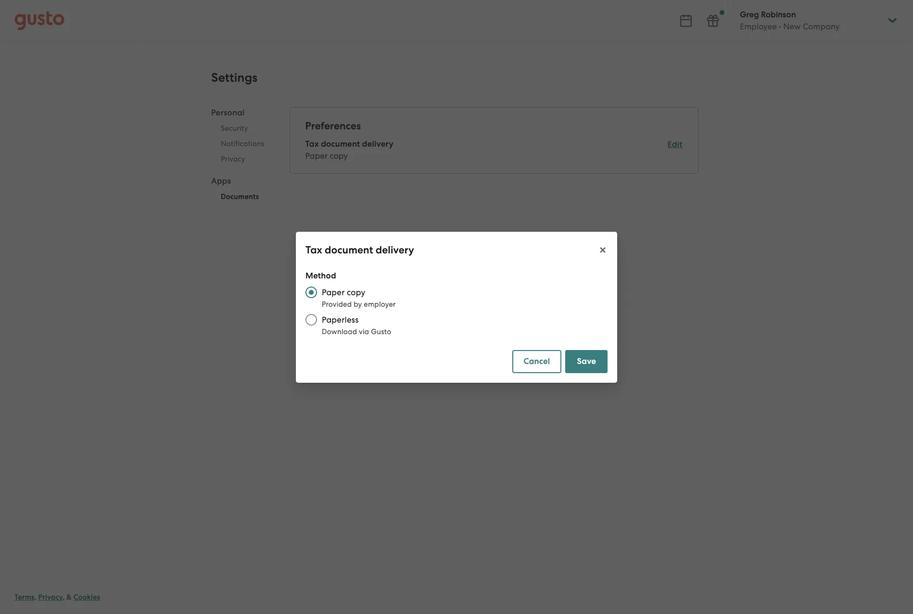 Task type: describe. For each thing, give the bounding box(es) containing it.
1 horizontal spatial privacy link
[[211, 152, 274, 167]]

terms link
[[14, 593, 34, 602]]

provided by employer
[[322, 300, 396, 309]]

save button
[[566, 350, 608, 373]]

download
[[322, 328, 357, 336]]

provided
[[322, 300, 352, 309]]

cancel button
[[512, 350, 562, 373]]

copy inside 'tax document delivery paper copy'
[[330, 151, 348, 161]]

personal
[[211, 108, 245, 118]]

tax document delivery dialog
[[296, 232, 617, 383]]

home image
[[14, 11, 64, 30]]

security
[[221, 124, 248, 133]]

cookies
[[74, 593, 100, 602]]

by
[[354, 300, 362, 309]]

1 vertical spatial privacy
[[38, 593, 63, 602]]

2 , from the left
[[63, 593, 65, 602]]

documents
[[221, 193, 259, 201]]

account menu element
[[728, 0, 899, 41]]

preferences group
[[305, 119, 683, 162]]

preferences
[[305, 120, 361, 132]]

privacy inside privacy link
[[221, 155, 245, 164]]

Paper copy radio
[[301, 282, 322, 303]]

paper inside tax document delivery dialog
[[322, 288, 345, 297]]

paper inside 'tax document delivery paper copy'
[[305, 151, 328, 161]]

notifications link
[[211, 136, 274, 152]]

gusto
[[371, 328, 391, 336]]

documents link
[[211, 189, 274, 205]]

edit link
[[668, 140, 683, 150]]

apps
[[211, 176, 231, 186]]

group containing personal
[[211, 107, 274, 207]]

paper copy
[[322, 288, 365, 297]]

tax document delivery
[[306, 244, 414, 256]]

1 , from the left
[[34, 593, 36, 602]]



Task type: locate. For each thing, give the bounding box(es) containing it.
privacy
[[221, 155, 245, 164], [38, 593, 63, 602]]

cancel
[[524, 356, 550, 366]]

privacy down notifications
[[221, 155, 245, 164]]

document inside 'tax document delivery paper copy'
[[321, 139, 360, 149]]

copy
[[330, 151, 348, 161], [347, 288, 365, 297]]

tax document delivery element
[[305, 139, 683, 162]]

0 horizontal spatial privacy
[[38, 593, 63, 602]]

1 vertical spatial document
[[325, 244, 373, 256]]

method
[[306, 271, 336, 281]]

paper up provided
[[322, 288, 345, 297]]

1 vertical spatial tax
[[306, 244, 322, 256]]

settings
[[211, 70, 258, 85]]

0 vertical spatial privacy link
[[211, 152, 274, 167]]

tax
[[305, 139, 319, 149], [306, 244, 322, 256]]

gusto navigation element
[[0, 41, 144, 80]]

terms , privacy , & cookies
[[14, 593, 100, 602]]

employer
[[364, 300, 396, 309]]

1 vertical spatial copy
[[347, 288, 365, 297]]

delivery inside tax document delivery dialog
[[376, 244, 414, 256]]

tax inside 'tax document delivery paper copy'
[[305, 139, 319, 149]]

paperless
[[322, 315, 359, 325]]

0 horizontal spatial ,
[[34, 593, 36, 602]]

copy down preferences
[[330, 151, 348, 161]]

document up method
[[325, 244, 373, 256]]

privacy left & at left bottom
[[38, 593, 63, 602]]

document down preferences
[[321, 139, 360, 149]]

0 horizontal spatial privacy link
[[38, 593, 63, 602]]

notifications
[[221, 140, 265, 148]]

document for tax document delivery
[[325, 244, 373, 256]]

0 vertical spatial tax
[[305, 139, 319, 149]]

document inside tax document delivery dialog
[[325, 244, 373, 256]]

0 vertical spatial document
[[321, 139, 360, 149]]

paper down preferences
[[305, 151, 328, 161]]

1 vertical spatial paper
[[322, 288, 345, 297]]

,
[[34, 593, 36, 602], [63, 593, 65, 602]]

0 vertical spatial paper
[[305, 151, 328, 161]]

&
[[66, 593, 72, 602]]

privacy link
[[211, 152, 274, 167], [38, 593, 63, 602]]

0 vertical spatial privacy
[[221, 155, 245, 164]]

1 vertical spatial delivery
[[376, 244, 414, 256]]

copy inside tax document delivery dialog
[[347, 288, 365, 297]]

security link
[[211, 121, 274, 136]]

privacy link left & at left bottom
[[38, 593, 63, 602]]

group
[[211, 107, 274, 207]]

1 horizontal spatial privacy
[[221, 155, 245, 164]]

privacy link down notifications
[[211, 152, 274, 167]]

delivery for tax document delivery paper copy
[[362, 139, 394, 149]]

delivery for tax document delivery
[[376, 244, 414, 256]]

terms
[[14, 593, 34, 602]]

0 vertical spatial delivery
[[362, 139, 394, 149]]

1 vertical spatial privacy link
[[38, 593, 63, 602]]

tax up method
[[306, 244, 322, 256]]

save
[[577, 356, 596, 366]]

tax for tax document delivery paper copy
[[305, 139, 319, 149]]

0 vertical spatial copy
[[330, 151, 348, 161]]

tax down preferences
[[305, 139, 319, 149]]

tax inside dialog
[[306, 244, 322, 256]]

delivery inside 'tax document delivery paper copy'
[[362, 139, 394, 149]]

tax document delivery paper copy
[[305, 139, 394, 161]]

download via gusto
[[322, 328, 391, 336]]

delivery
[[362, 139, 394, 149], [376, 244, 414, 256]]

cookies button
[[74, 592, 100, 604]]

tax for tax document delivery
[[306, 244, 322, 256]]

paper
[[305, 151, 328, 161], [322, 288, 345, 297]]

document
[[321, 139, 360, 149], [325, 244, 373, 256]]

copy up the by
[[347, 288, 365, 297]]

document for tax document delivery paper copy
[[321, 139, 360, 149]]

edit
[[668, 140, 683, 150]]

via
[[359, 328, 369, 336]]

Paperless radio
[[301, 309, 322, 330]]

1 horizontal spatial ,
[[63, 593, 65, 602]]



Task type: vqa. For each thing, say whether or not it's contained in the screenshot.
cancel
yes



